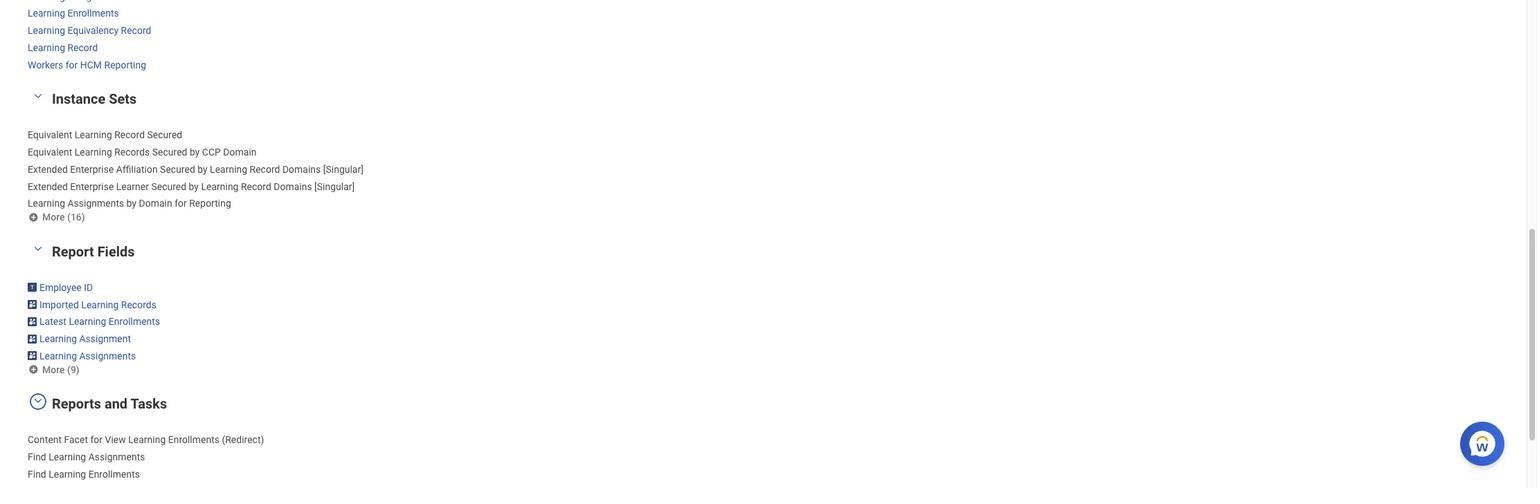 Task type: vqa. For each thing, say whether or not it's contained in the screenshot.
More inside the 'Instance Sets' group
yes



Task type: describe. For each thing, give the bounding box(es) containing it.
0 horizontal spatial domain
[[139, 198, 172, 209]]

learning inside 'extended enterprise learner secured by learning record domains [singular]' element
[[201, 181, 239, 192]]

content facet for view learning enrollments (redirect)
[[28, 435, 264, 446]]

(16)
[[67, 212, 85, 223]]

learning enrollments
[[28, 8, 119, 19]]

learning equivalency record
[[28, 25, 151, 36]]

domain inside equivalent learning record secured equivalent learning records secured by ccp domain
[[223, 147, 257, 158]]

learning record link
[[28, 39, 98, 53]]

items selected list inside reports and tasks group
[[28, 432, 286, 489]]

secured up extended enterprise affiliation secured by learning record domains [singular] element
[[152, 147, 187, 158]]

enrollments inside report fields group
[[109, 317, 160, 328]]

imported
[[39, 300, 79, 311]]

fields
[[97, 244, 135, 260]]

learning inside learning assignments by domain for reporting element
[[28, 198, 65, 209]]

employee id link
[[39, 280, 93, 294]]

find learning enrollments
[[28, 469, 140, 480]]

(9)
[[67, 365, 80, 376]]

secured for learner
[[151, 181, 186, 192]]

ccp
[[202, 147, 221, 158]]

more (16)
[[42, 212, 85, 223]]

enrollments up learning equivalency record link
[[68, 8, 119, 19]]

find learning assignments element
[[28, 449, 145, 463]]

learning equivalency record link
[[28, 22, 151, 36]]

more (9)
[[42, 365, 80, 376]]

secured for record
[[147, 130, 182, 141]]

extended for extended enterprise learner secured by learning record domains [singular]
[[28, 181, 68, 192]]

id
[[84, 282, 93, 294]]

items selected list inside report fields group
[[28, 280, 182, 363]]

find for find learning assignments
[[28, 452, 46, 463]]

2 equivalent from the top
[[28, 147, 72, 158]]

0 vertical spatial reporting
[[104, 59, 146, 70]]

by down extended enterprise affiliation secured by learning record domains [singular]
[[189, 181, 199, 192]]

learning inside learning equivalency record link
[[28, 25, 65, 36]]

enterprise for affiliation
[[70, 164, 114, 175]]

for inside "instance sets" group
[[175, 198, 187, 209]]

affiliation
[[116, 164, 158, 175]]

workers for hcm reporting
[[28, 59, 146, 70]]

learning inside imported learning records link
[[81, 300, 119, 311]]

learning inside learning assignment link
[[39, 334, 77, 345]]

learning assignment
[[39, 334, 131, 345]]

equivalent learning records secured by ccp domain element
[[28, 144, 257, 158]]

records inside equivalent learning record secured equivalent learning records secured by ccp domain
[[114, 147, 150, 158]]

learning enrollments link
[[28, 5, 119, 19]]

find for find learning enrollments
[[28, 469, 46, 480]]

domains for extended enterprise affiliation secured by learning record domains [singular]
[[282, 164, 321, 175]]

extended enterprise affiliation secured by learning record domains [singular]
[[28, 164, 364, 175]]

enrollments left the (redirect)
[[168, 435, 220, 446]]

learning assignment link
[[39, 331, 131, 345]]

learning inside extended enterprise affiliation secured by learning record domains [singular] element
[[210, 164, 247, 175]]

learning assignments link
[[39, 348, 136, 362]]

reports and tasks group
[[28, 394, 1499, 489]]

equivalent learning record secured equivalent learning records secured by ccp domain
[[28, 130, 257, 158]]

latest learning enrollments link
[[39, 314, 160, 328]]

report fields
[[52, 244, 135, 260]]

chevron down image for instance sets
[[30, 92, 46, 101]]

1 equivalent from the top
[[28, 130, 72, 141]]

extended for extended enterprise affiliation secured by learning record domains [singular]
[[28, 164, 68, 175]]

extended enterprise affiliation secured by learning record domains [singular] element
[[28, 161, 364, 175]]

instance sets group
[[28, 88, 1499, 224]]

assignment
[[79, 334, 131, 345]]

learning assignments by domain for reporting element
[[28, 196, 231, 209]]

workers
[[28, 59, 63, 70]]

content
[[28, 435, 62, 446]]

instance sets button
[[52, 91, 137, 108]]

assignments for learning assignments
[[79, 351, 136, 362]]

learning inside latest learning enrollments link
[[69, 317, 106, 328]]

equivalency
[[68, 25, 119, 36]]



Task type: locate. For each thing, give the bounding box(es) containing it.
by
[[190, 147, 200, 158], [198, 164, 208, 175], [189, 181, 199, 192], [127, 198, 136, 209]]

hcm
[[80, 59, 102, 70]]

learning assignments
[[39, 351, 136, 362]]

reports and tasks
[[52, 396, 167, 413]]

3 items selected list from the top
[[28, 280, 182, 363]]

1 vertical spatial chevron down image
[[30, 397, 46, 407]]

for inside reports and tasks group
[[90, 435, 103, 446]]

reports
[[52, 396, 101, 413]]

by inside equivalent learning record secured equivalent learning records secured by ccp domain
[[190, 147, 200, 158]]

facet
[[64, 435, 88, 446]]

by up extended enterprise affiliation secured by learning record domains [singular] element
[[190, 147, 200, 158]]

extended enterprise learner secured by learning record domains [singular]
[[28, 181, 355, 192]]

and
[[105, 396, 128, 413]]

find learning assignments
[[28, 452, 145, 463]]

domains
[[282, 164, 321, 175], [274, 181, 312, 192]]

find learning enrollments element
[[28, 467, 140, 480]]

record
[[121, 25, 151, 36], [68, 42, 98, 53], [114, 130, 145, 141], [250, 164, 280, 175], [241, 181, 271, 192]]

equivalent down instance
[[28, 130, 72, 141]]

0 vertical spatial domain
[[223, 147, 257, 158]]

1 vertical spatial equivalent
[[28, 147, 72, 158]]

more left (16)
[[42, 212, 65, 223]]

[singular]
[[323, 164, 364, 175], [314, 181, 355, 192]]

chevron down image inside reports and tasks group
[[30, 397, 46, 407]]

1 vertical spatial records
[[121, 300, 156, 311]]

learning assignments by domain for reporting
[[28, 198, 231, 209]]

2 vertical spatial assignments
[[88, 452, 145, 463]]

secured
[[147, 130, 182, 141], [152, 147, 187, 158], [160, 164, 195, 175], [151, 181, 186, 192]]

0 vertical spatial records
[[114, 147, 150, 158]]

enterprise up (16)
[[70, 181, 114, 192]]

2 horizontal spatial for
[[175, 198, 187, 209]]

1 items selected list from the top
[[28, 0, 179, 72]]

domain right ccp
[[223, 147, 257, 158]]

more for report fields
[[42, 365, 65, 376]]

1 more from the top
[[42, 212, 65, 223]]

2 chevron down image from the top
[[30, 397, 46, 407]]

extended enterprise learner secured by learning record domains [singular] element
[[28, 178, 355, 192]]

content facet for view learning enrollments (redirect) element
[[28, 432, 264, 446]]

1 extended from the top
[[28, 164, 68, 175]]

1 vertical spatial assignments
[[79, 351, 136, 362]]

reporting
[[104, 59, 146, 70], [189, 198, 231, 209]]

2 items selected list from the top
[[28, 127, 386, 211]]

2 more from the top
[[42, 365, 65, 376]]

items selected list inside "instance sets" group
[[28, 127, 386, 211]]

secured up equivalent learning records secured by ccp domain element
[[147, 130, 182, 141]]

items selected list containing learning enrollments
[[28, 0, 179, 72]]

latest
[[39, 317, 66, 328]]

chevron down image
[[30, 244, 46, 254]]

report fields group
[[28, 241, 1499, 377]]

assignments for learning assignments by domain for reporting
[[68, 198, 124, 209]]

imported learning records link
[[39, 297, 156, 311]]

0 vertical spatial equivalent
[[28, 130, 72, 141]]

reports and tasks button
[[52, 396, 167, 413]]

instance sets
[[52, 91, 137, 108]]

learning inside "find learning enrollments" element
[[49, 469, 86, 480]]

records up affiliation
[[114, 147, 150, 158]]

1 vertical spatial [singular]
[[314, 181, 355, 192]]

1 vertical spatial domains
[[274, 181, 312, 192]]

reporting right the hcm
[[104, 59, 146, 70]]

assignments up (16)
[[68, 198, 124, 209]]

learner
[[116, 181, 149, 192]]

tasks
[[131, 396, 167, 413]]

for
[[66, 59, 78, 70], [175, 198, 187, 209], [90, 435, 103, 446]]

0 vertical spatial [singular]
[[323, 164, 364, 175]]

more (16) button
[[28, 211, 86, 224]]

for up find learning assignments element
[[90, 435, 103, 446]]

employee
[[39, 282, 82, 294]]

2 find from the top
[[28, 469, 46, 480]]

more for instance sets
[[42, 212, 65, 223]]

1 horizontal spatial reporting
[[189, 198, 231, 209]]

secured for affiliation
[[160, 164, 195, 175]]

secured down extended enterprise affiliation secured by learning record domains [singular]
[[151, 181, 186, 192]]

report
[[52, 244, 94, 260]]

extended inside extended enterprise affiliation secured by learning record domains [singular] element
[[28, 164, 68, 175]]

extended inside 'extended enterprise learner secured by learning record domains [singular]' element
[[28, 181, 68, 192]]

1 horizontal spatial domain
[[223, 147, 257, 158]]

learning inside learning assignments link
[[39, 351, 77, 362]]

1 horizontal spatial for
[[90, 435, 103, 446]]

assignments down assignment
[[79, 351, 136, 362]]

items selected list containing content facet for view learning enrollments (redirect)
[[28, 432, 286, 489]]

1 find from the top
[[28, 452, 46, 463]]

items selected list containing employee id
[[28, 280, 182, 363]]

more
[[42, 212, 65, 223], [42, 365, 65, 376]]

more (9) button
[[28, 363, 81, 377]]

records
[[114, 147, 150, 158], [121, 300, 156, 311]]

domain down learner
[[139, 198, 172, 209]]

1 vertical spatial enterprise
[[70, 181, 114, 192]]

more inside report fields group
[[42, 365, 65, 376]]

equivalent down equivalent learning record secured "element"
[[28, 147, 72, 158]]

equivalent
[[28, 130, 72, 141], [28, 147, 72, 158]]

latest learning enrollments
[[39, 317, 160, 328]]

assignments inside reports and tasks group
[[88, 452, 145, 463]]

for down 'extended enterprise learner secured by learning record domains [singular]'
[[175, 198, 187, 209]]

secured up 'extended enterprise learner secured by learning record domains [singular]' element
[[160, 164, 195, 175]]

1 vertical spatial find
[[28, 469, 46, 480]]

2 extended from the top
[[28, 181, 68, 192]]

extended
[[28, 164, 68, 175], [28, 181, 68, 192]]

by down learner
[[127, 198, 136, 209]]

chevron down image for reports and tasks
[[30, 397, 46, 407]]

learning
[[28, 8, 65, 19], [28, 25, 65, 36], [28, 42, 65, 53], [75, 130, 112, 141], [75, 147, 112, 158], [210, 164, 247, 175], [201, 181, 239, 192], [28, 198, 65, 209], [81, 300, 119, 311], [69, 317, 106, 328], [39, 334, 77, 345], [39, 351, 77, 362], [128, 435, 166, 446], [49, 452, 86, 463], [49, 469, 86, 480]]

reporting inside "instance sets" group
[[189, 198, 231, 209]]

1 enterprise from the top
[[70, 164, 114, 175]]

enterprise down equivalent learning record secured "element"
[[70, 164, 114, 175]]

4 items selected list from the top
[[28, 432, 286, 489]]

find
[[28, 452, 46, 463], [28, 469, 46, 480]]

learning record
[[28, 42, 98, 53]]

0 horizontal spatial for
[[66, 59, 78, 70]]

enrollments up assignment
[[109, 317, 160, 328]]

0 vertical spatial find
[[28, 452, 46, 463]]

workers for hcm reporting link
[[28, 57, 146, 70]]

employee id
[[39, 282, 93, 294]]

1 vertical spatial domain
[[139, 198, 172, 209]]

1 vertical spatial for
[[175, 198, 187, 209]]

0 vertical spatial assignments
[[68, 198, 124, 209]]

chevron down image
[[30, 92, 46, 101], [30, 397, 46, 407]]

by down ccp
[[198, 164, 208, 175]]

reporting down 'extended enterprise learner secured by learning record domains [singular]'
[[189, 198, 231, 209]]

0 horizontal spatial reporting
[[104, 59, 146, 70]]

1 chevron down image from the top
[[30, 92, 46, 101]]

1 vertical spatial more
[[42, 365, 65, 376]]

enterprise
[[70, 164, 114, 175], [70, 181, 114, 192]]

items selected list
[[28, 0, 179, 72], [28, 127, 386, 211], [28, 280, 182, 363], [28, 432, 286, 489]]

chevron down image down "more (9)" dropdown button
[[30, 397, 46, 407]]

1 vertical spatial reporting
[[189, 198, 231, 209]]

0 vertical spatial domains
[[282, 164, 321, 175]]

imported learning records
[[39, 300, 156, 311]]

0 vertical spatial more
[[42, 212, 65, 223]]

0 vertical spatial chevron down image
[[30, 92, 46, 101]]

more inside "instance sets" group
[[42, 212, 65, 223]]

2 vertical spatial for
[[90, 435, 103, 446]]

learning inside learning record link
[[28, 42, 65, 53]]

enrollments down find learning assignments
[[88, 469, 140, 480]]

chevron down image inside "instance sets" group
[[30, 92, 46, 101]]

assignments
[[68, 198, 124, 209], [79, 351, 136, 362], [88, 452, 145, 463]]

0 vertical spatial enterprise
[[70, 164, 114, 175]]

0 vertical spatial for
[[66, 59, 78, 70]]

for down learning record
[[66, 59, 78, 70]]

items selected list containing equivalent learning record secured
[[28, 127, 386, 211]]

assignments inside "instance sets" group
[[68, 198, 124, 209]]

2 enterprise from the top
[[70, 181, 114, 192]]

(redirect)
[[222, 435, 264, 446]]

enrollments
[[68, 8, 119, 19], [109, 317, 160, 328], [168, 435, 220, 446], [88, 469, 140, 480]]

assignments inside report fields group
[[79, 351, 136, 362]]

enterprise for learner
[[70, 181, 114, 192]]

records inside report fields group
[[121, 300, 156, 311]]

records up latest learning enrollments link
[[121, 300, 156, 311]]

record inside equivalent learning record secured equivalent learning records secured by ccp domain
[[114, 130, 145, 141]]

[singular] for extended enterprise learner secured by learning record domains [singular]
[[314, 181, 355, 192]]

report fields button
[[52, 244, 135, 260]]

view
[[105, 435, 126, 446]]

more left (9)
[[42, 365, 65, 376]]

instance
[[52, 91, 105, 108]]

learning inside find learning assignments element
[[49, 452, 86, 463]]

domains for extended enterprise learner secured by learning record domains [singular]
[[274, 181, 312, 192]]

assignments down view on the bottom left of the page
[[88, 452, 145, 463]]

sets
[[109, 91, 137, 108]]

0 vertical spatial extended
[[28, 164, 68, 175]]

chevron down image down workers
[[30, 92, 46, 101]]

domain
[[223, 147, 257, 158], [139, 198, 172, 209]]

equivalent learning record secured element
[[28, 127, 182, 141]]

[singular] for extended enterprise affiliation secured by learning record domains [singular]
[[323, 164, 364, 175]]

1 vertical spatial extended
[[28, 181, 68, 192]]

learning inside content facet for view learning enrollments (redirect) element
[[128, 435, 166, 446]]



